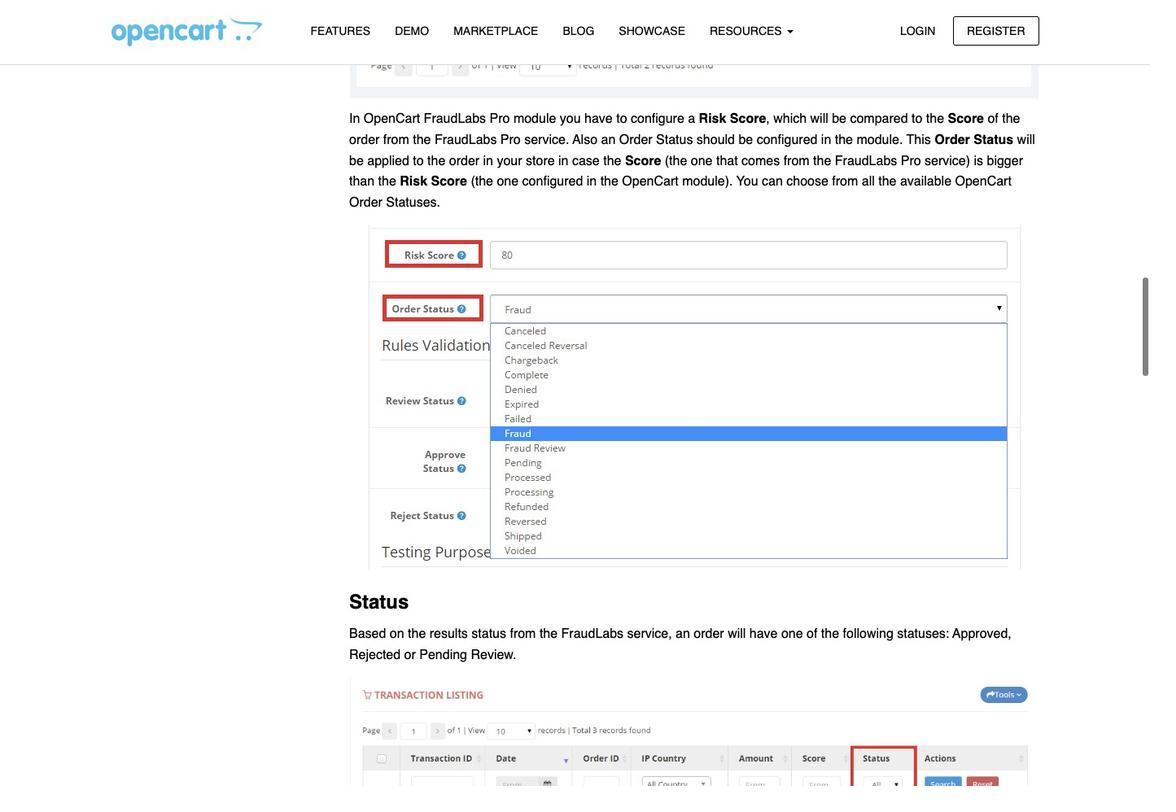 Task type: locate. For each thing, give the bounding box(es) containing it.
login
[[900, 24, 936, 37]]

2 horizontal spatial one
[[781, 627, 803, 642]]

pro down 'this'
[[901, 153, 921, 168]]

be inside "of the order from the fraudlabs pro service. also an order status should be configured in the module. this"
[[739, 133, 753, 147]]

opencart - open source shopping cart solution image
[[111, 17, 262, 46]]

you
[[560, 112, 581, 126]]

1 horizontal spatial will
[[810, 112, 828, 126]]

have
[[585, 112, 613, 126], [750, 627, 778, 642]]

blog link
[[551, 17, 607, 46]]

1 horizontal spatial one
[[691, 153, 713, 168]]

0 vertical spatial order
[[349, 133, 380, 147]]

2 vertical spatial one
[[781, 627, 803, 642]]

an right service,
[[676, 627, 690, 642]]

2 vertical spatial will
[[728, 627, 746, 642]]

an right "also"
[[601, 133, 616, 147]]

pending
[[419, 648, 467, 662]]

one
[[691, 153, 713, 168], [497, 174, 519, 189], [781, 627, 803, 642]]

statuses:
[[897, 627, 949, 642]]

an for order
[[601, 133, 616, 147]]

score down the "configure"
[[625, 153, 661, 168]]

opencart down the will be applied to the order in your store in case the
[[622, 174, 679, 189]]

your
[[497, 153, 522, 168]]

0 vertical spatial pro
[[490, 112, 510, 126]]

1 horizontal spatial order
[[449, 153, 480, 168]]

1 horizontal spatial configured
[[757, 133, 818, 147]]

1 vertical spatial pro
[[501, 133, 521, 147]]

from inside based on the results status from the fraudlabs service, an order will have one of the following statuses: approved, rejected or pending review.
[[510, 627, 536, 642]]

configured down which
[[757, 133, 818, 147]]

1 horizontal spatial have
[[750, 627, 778, 642]]

0 horizontal spatial order
[[349, 195, 383, 210]]

configured
[[757, 133, 818, 147], [522, 174, 583, 189]]

from left the all
[[832, 174, 858, 189]]

which
[[773, 112, 807, 126]]

following
[[843, 627, 894, 642]]

be inside the will be applied to the order in your store in case the
[[349, 153, 364, 168]]

in up choose
[[821, 133, 831, 147]]

(the inside (the one configured in the opencart module). you can choose from all the available opencart order statuses.
[[471, 174, 493, 189]]

fraudlabspro transaction listing image
[[349, 676, 1039, 786]]

0 vertical spatial an
[[601, 133, 616, 147]]

an inside based on the results status from the fraudlabs service, an order will have one of the following statuses: approved, rejected or pending review.
[[676, 627, 690, 642]]

demo link
[[383, 17, 441, 46]]

status inside "of the order from the fraudlabs pro service. also an order status should be configured in the module. this"
[[656, 133, 693, 147]]

order
[[349, 133, 380, 147], [449, 153, 480, 168], [694, 627, 724, 642]]

0 horizontal spatial risk
[[400, 174, 427, 189]]

from
[[383, 133, 409, 147], [784, 153, 810, 168], [832, 174, 858, 189], [510, 627, 536, 642]]

statuses.
[[386, 195, 440, 210]]

case
[[572, 153, 600, 168]]

risk up the statuses.
[[400, 174, 427, 189]]

0 vertical spatial will
[[810, 112, 828, 126]]

be up comes
[[739, 133, 753, 147]]

1 vertical spatial order
[[449, 153, 480, 168]]

be left the compared at the right top of page
[[832, 112, 847, 126]]

that
[[716, 153, 738, 168]]

order right service,
[[694, 627, 724, 642]]

an for order
[[676, 627, 690, 642]]

approved,
[[953, 627, 1012, 642]]

to up risk score
[[413, 153, 424, 168]]

0 vertical spatial risk
[[699, 112, 726, 126]]

module.
[[857, 133, 903, 147]]

1 vertical spatial have
[[750, 627, 778, 642]]

1 vertical spatial configured
[[522, 174, 583, 189]]

to up 'this'
[[912, 112, 923, 126]]

from up choose
[[784, 153, 810, 168]]

status down the in opencart fraudlabs pro module you have to configure a risk score , which will be compared to the score
[[656, 133, 693, 147]]

status up based
[[349, 591, 409, 614]]

from inside '(the one that comes from the fraudlabs pro service) is bigger than the'
[[784, 153, 810, 168]]

one inside (the one configured in the opencart module). you can choose from all the available opencart order statuses.
[[497, 174, 519, 189]]

or
[[404, 648, 416, 662]]

opencart down is
[[955, 174, 1012, 189]]

1 horizontal spatial risk
[[699, 112, 726, 126]]

2 horizontal spatial be
[[832, 112, 847, 126]]

of inside based on the results status from the fraudlabs service, an order will have one of the following statuses: approved, rejected or pending review.
[[807, 627, 818, 642]]

in left case
[[558, 153, 569, 168]]

order inside the will be applied to the order in your store in case the
[[449, 153, 480, 168]]

pro left module
[[490, 112, 510, 126]]

1 horizontal spatial of
[[988, 112, 999, 126]]

will inside based on the results status from the fraudlabs service, an order will have one of the following statuses: approved, rejected or pending review.
[[728, 627, 746, 642]]

order up risk score
[[449, 153, 480, 168]]

of left following
[[807, 627, 818, 642]]

0 horizontal spatial (the
[[471, 174, 493, 189]]

0 horizontal spatial be
[[349, 153, 364, 168]]

0 horizontal spatial of
[[807, 627, 818, 642]]

will
[[810, 112, 828, 126], [1017, 133, 1035, 147], [728, 627, 746, 642]]

marketplace link
[[441, 17, 551, 46]]

1 horizontal spatial status
[[656, 133, 693, 147]]

one down the your at top left
[[497, 174, 519, 189]]

blog
[[563, 24, 594, 37]]

2 vertical spatial pro
[[901, 153, 921, 168]]

from up applied
[[383, 133, 409, 147]]

1 horizontal spatial (the
[[665, 153, 687, 168]]

pro up the your at top left
[[501, 133, 521, 147]]

0 vertical spatial of
[[988, 112, 999, 126]]

one inside '(the one that comes from the fraudlabs pro service) is bigger than the'
[[691, 153, 713, 168]]

an
[[601, 133, 616, 147], [676, 627, 690, 642]]

be
[[832, 112, 847, 126], [739, 133, 753, 147], [349, 153, 364, 168]]

(the one that comes from the fraudlabs pro service) is bigger than the
[[349, 153, 1023, 189]]

comes
[[742, 153, 780, 168]]

should
[[697, 133, 735, 147]]

opencart right in
[[364, 112, 420, 126]]

in
[[349, 112, 360, 126]]

to left the "configure"
[[616, 112, 627, 126]]

fraudlabs inside '(the one that comes from the fraudlabs pro service) is bigger than the'
[[835, 153, 897, 168]]

0 horizontal spatial to
[[413, 153, 424, 168]]

in
[[821, 133, 831, 147], [483, 153, 493, 168], [558, 153, 569, 168], [587, 174, 597, 189]]

order down the "configure"
[[619, 133, 653, 147]]

service)
[[925, 153, 970, 168]]

(the right risk score
[[471, 174, 493, 189]]

choose
[[787, 174, 829, 189]]

0 horizontal spatial have
[[585, 112, 613, 126]]

0 horizontal spatial opencart
[[364, 112, 420, 126]]

0 vertical spatial one
[[691, 153, 713, 168]]

is
[[974, 153, 983, 168]]

on
[[390, 627, 404, 642]]

(the
[[665, 153, 687, 168], [471, 174, 493, 189]]

1 vertical spatial of
[[807, 627, 818, 642]]

in inside "of the order from the fraudlabs pro service. also an order status should be configured in the module. this"
[[821, 133, 831, 147]]

order up service)
[[935, 133, 970, 147]]

fraudlabspro risk score image
[[363, 224, 1025, 570]]

0 vertical spatial have
[[585, 112, 613, 126]]

configured down store
[[522, 174, 583, 189]]

score up the statuses.
[[431, 174, 467, 189]]

order down than
[[349, 195, 383, 210]]

2 horizontal spatial status
[[974, 133, 1014, 147]]

0 vertical spatial be
[[832, 112, 847, 126]]

0 vertical spatial configured
[[757, 133, 818, 147]]

status up bigger at the top of the page
[[974, 133, 1014, 147]]

from inside "of the order from the fraudlabs pro service. also an order status should be configured in the module. this"
[[383, 133, 409, 147]]

have inside based on the results status from the fraudlabs service, an order will have one of the following statuses: approved, rejected or pending review.
[[750, 627, 778, 642]]

2 horizontal spatial will
[[1017, 133, 1035, 147]]

opencart
[[364, 112, 420, 126], [622, 174, 679, 189], [955, 174, 1012, 189]]

module).
[[682, 174, 733, 189]]

in down case
[[587, 174, 597, 189]]

one up module).
[[691, 153, 713, 168]]

(the up (the one configured in the opencart module). you can choose from all the available opencart order statuses.
[[665, 153, 687, 168]]

(the inside '(the one that comes from the fraudlabs pro service) is bigger than the'
[[665, 153, 687, 168]]

1 horizontal spatial be
[[739, 133, 753, 147]]

order
[[619, 133, 653, 147], [935, 133, 970, 147], [349, 195, 383, 210]]

showcase
[[619, 24, 685, 37]]

of
[[988, 112, 999, 126], [807, 627, 818, 642]]

the
[[926, 112, 944, 126], [1002, 112, 1020, 126], [413, 133, 431, 147], [835, 133, 853, 147], [427, 153, 446, 168], [603, 153, 621, 168], [813, 153, 831, 168], [378, 174, 396, 189], [600, 174, 619, 189], [878, 174, 897, 189], [408, 627, 426, 642], [540, 627, 558, 642], [821, 627, 839, 642]]

score
[[730, 112, 766, 126], [948, 112, 984, 126], [625, 153, 661, 168], [431, 174, 467, 189]]

status
[[656, 133, 693, 147], [974, 133, 1014, 147], [349, 591, 409, 614]]

order down in
[[349, 133, 380, 147]]

an inside "of the order from the fraudlabs pro service. also an order status should be configured in the module. this"
[[601, 133, 616, 147]]

2 vertical spatial order
[[694, 627, 724, 642]]

1 vertical spatial (the
[[471, 174, 493, 189]]

2 vertical spatial be
[[349, 153, 364, 168]]

0 horizontal spatial order
[[349, 133, 380, 147]]

0 horizontal spatial an
[[601, 133, 616, 147]]

fraudlabs
[[424, 112, 486, 126], [435, 133, 497, 147], [835, 153, 897, 168], [561, 627, 624, 642]]

to
[[616, 112, 627, 126], [912, 112, 923, 126], [413, 153, 424, 168]]

available
[[900, 174, 952, 189]]

1 vertical spatial one
[[497, 174, 519, 189]]

of up order status
[[988, 112, 999, 126]]

1 horizontal spatial order
[[619, 133, 653, 147]]

2 horizontal spatial order
[[694, 627, 724, 642]]

0 horizontal spatial configured
[[522, 174, 583, 189]]

pro
[[490, 112, 510, 126], [501, 133, 521, 147], [901, 153, 921, 168]]

risk right a
[[699, 112, 726, 126]]

module
[[514, 112, 556, 126]]

0 horizontal spatial will
[[728, 627, 746, 642]]

from right status at the bottom left of the page
[[510, 627, 536, 642]]

1 horizontal spatial an
[[676, 627, 690, 642]]

of inside "of the order from the fraudlabs pro service. also an order status should be configured in the module. this"
[[988, 112, 999, 126]]

one left following
[[781, 627, 803, 642]]

1 vertical spatial will
[[1017, 133, 1035, 147]]

one inside based on the results status from the fraudlabs service, an order will have one of the following statuses: approved, rejected or pending review.
[[781, 627, 803, 642]]

store
[[526, 153, 555, 168]]

0 vertical spatial (the
[[665, 153, 687, 168]]

1 horizontal spatial opencart
[[622, 174, 679, 189]]

risk
[[699, 112, 726, 126], [400, 174, 427, 189]]

1 vertical spatial an
[[676, 627, 690, 642]]

1 vertical spatial be
[[739, 133, 753, 147]]

be up than
[[349, 153, 364, 168]]

0 horizontal spatial one
[[497, 174, 519, 189]]



Task type: describe. For each thing, give the bounding box(es) containing it.
status
[[472, 627, 506, 642]]

a
[[688, 112, 695, 126]]

in inside (the one configured in the opencart module). you can choose from all the available opencart order statuses.
[[587, 174, 597, 189]]

order inside based on the results status from the fraudlabs service, an order will have one of the following statuses: approved, rejected or pending review.
[[694, 627, 724, 642]]

fraudlabs inside based on the results status from the fraudlabs service, an order will have one of the following statuses: approved, rejected or pending review.
[[561, 627, 624, 642]]

score up order status
[[948, 112, 984, 126]]

2 horizontal spatial to
[[912, 112, 923, 126]]

based on the results status from the fraudlabs service, an order will have one of the following statuses: approved, rejected or pending review.
[[349, 627, 1012, 662]]

one for configured
[[497, 174, 519, 189]]

fraudlabspro user panel image
[[349, 0, 1039, 99]]

than
[[349, 174, 375, 189]]

based
[[349, 627, 386, 642]]

can
[[762, 174, 783, 189]]

(the for configured
[[471, 174, 493, 189]]

resources
[[710, 24, 785, 37]]

also
[[573, 133, 598, 147]]

register
[[967, 24, 1025, 37]]

results
[[430, 627, 468, 642]]

demo
[[395, 24, 429, 37]]

configure
[[631, 112, 684, 126]]

bigger
[[987, 153, 1023, 168]]

2 horizontal spatial opencart
[[955, 174, 1012, 189]]

register link
[[953, 16, 1039, 45]]

from inside (the one configured in the opencart module). you can choose from all the available opencart order statuses.
[[832, 174, 858, 189]]

all
[[862, 174, 875, 189]]

compared
[[850, 112, 908, 126]]

(the one configured in the opencart module). you can choose from all the available opencart order statuses.
[[349, 174, 1012, 210]]

order status
[[935, 133, 1014, 147]]

score up should at the top of the page
[[730, 112, 766, 126]]

resources link
[[698, 17, 806, 46]]

rejected
[[349, 648, 401, 662]]

(the for that
[[665, 153, 687, 168]]

review.
[[471, 648, 516, 662]]

of the order from the fraudlabs pro service. also an order status should be configured in the module. this
[[349, 112, 1020, 147]]

will be applied to the order in your store in case the
[[349, 133, 1035, 168]]

service,
[[627, 627, 672, 642]]

features link
[[298, 17, 383, 46]]

features
[[311, 24, 371, 37]]

,
[[766, 112, 770, 126]]

1 vertical spatial risk
[[400, 174, 427, 189]]

login link
[[886, 16, 950, 45]]

this
[[907, 133, 931, 147]]

0 horizontal spatial status
[[349, 591, 409, 614]]

order inside "of the order from the fraudlabs pro service. also an order status should be configured in the module. this"
[[349, 133, 380, 147]]

service.
[[524, 133, 569, 147]]

you
[[736, 174, 758, 189]]

in left the your at top left
[[483, 153, 493, 168]]

pro inside "of the order from the fraudlabs pro service. also an order status should be configured in the module. this"
[[501, 133, 521, 147]]

configured inside (the one configured in the opencart module). you can choose from all the available opencart order statuses.
[[522, 174, 583, 189]]

1 horizontal spatial to
[[616, 112, 627, 126]]

configured inside "of the order from the fraudlabs pro service. also an order status should be configured in the module. this"
[[757, 133, 818, 147]]

order inside "of the order from the fraudlabs pro service. also an order status should be configured in the module. this"
[[619, 133, 653, 147]]

applied
[[367, 153, 409, 168]]

marketplace
[[454, 24, 538, 37]]

in opencart fraudlabs pro module you have to configure a risk score , which will be compared to the score
[[349, 112, 984, 126]]

fraudlabs inside "of the order from the fraudlabs pro service. also an order status should be configured in the module. this"
[[435, 133, 497, 147]]

risk score
[[400, 174, 467, 189]]

2 horizontal spatial order
[[935, 133, 970, 147]]

to inside the will be applied to the order in your store in case the
[[413, 153, 424, 168]]

pro inside '(the one that comes from the fraudlabs pro service) is bigger than the'
[[901, 153, 921, 168]]

showcase link
[[607, 17, 698, 46]]

one for that
[[691, 153, 713, 168]]

order inside (the one configured in the opencart module). you can choose from all the available opencart order statuses.
[[349, 195, 383, 210]]

will inside the will be applied to the order in your store in case the
[[1017, 133, 1035, 147]]



Task type: vqa. For each thing, say whether or not it's contained in the screenshot.
OpenCart - Open Source Shopping Cart Solution image
yes



